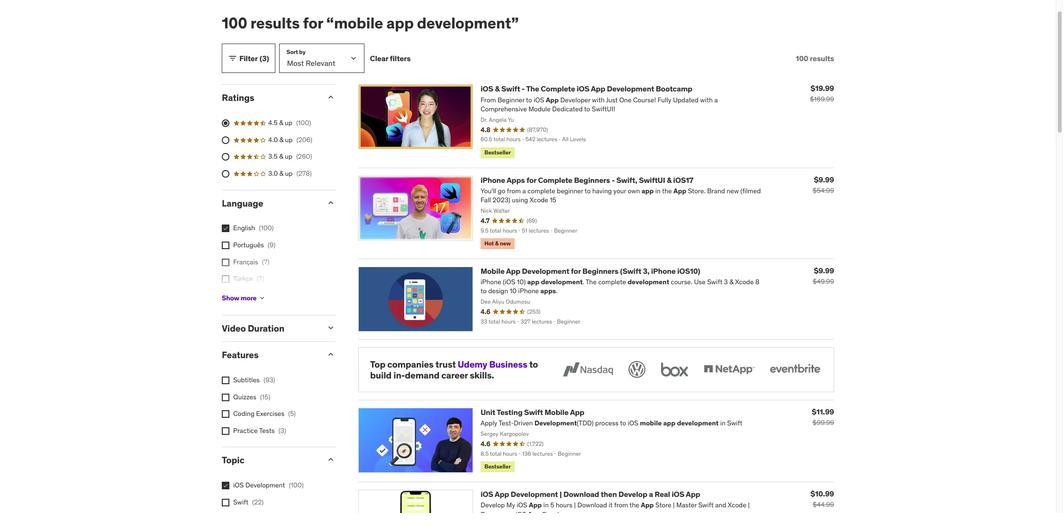 Task type: vqa. For each thing, say whether or not it's contained in the screenshot.


Task type: describe. For each thing, give the bounding box(es) containing it.
filters
[[390, 53, 411, 63]]

practice tests (3)
[[233, 426, 286, 435]]

testing
[[497, 408, 523, 417]]

a
[[649, 490, 653, 499]]

unit testing swift mobile app link
[[481, 408, 584, 417]]

for for complete
[[526, 175, 536, 185]]

0 vertical spatial -
[[522, 84, 525, 94]]

the
[[526, 84, 539, 94]]

iphone apps for complete beginners - swift, swiftui & ios17
[[481, 175, 693, 185]]

3.0
[[268, 169, 278, 178]]

quizzes (15)
[[233, 393, 270, 401]]

video
[[222, 323, 246, 334]]

bootcamp
[[656, 84, 692, 94]]

swift (22)
[[233, 498, 264, 507]]

ios app development | download then develop a real ios app
[[481, 490, 700, 499]]

in-
[[393, 369, 405, 381]]

"mobile
[[326, 13, 383, 33]]

english
[[233, 224, 255, 232]]

4.0
[[268, 135, 278, 144]]

english (100)
[[233, 224, 274, 232]]

apps
[[507, 175, 525, 185]]

4.5
[[268, 119, 278, 127]]

0 vertical spatial iphone
[[481, 175, 505, 185]]

for for "mobile
[[303, 13, 323, 33]]

1 vertical spatial (3)
[[278, 426, 286, 435]]

xsmall image for english
[[222, 225, 229, 232]]

xsmall image for coding
[[222, 410, 229, 418]]

more
[[241, 294, 257, 302]]

ios development (100)
[[233, 481, 304, 490]]

ios17
[[673, 175, 693, 185]]

eventbrite image
[[768, 359, 822, 380]]

quizzes
[[233, 393, 256, 401]]

xsmall image for quizzes
[[222, 394, 229, 401]]

(15)
[[260, 393, 270, 401]]

$19.99
[[811, 84, 834, 93]]

language button
[[222, 197, 318, 209]]

small image for language
[[326, 198, 336, 207]]

top companies trust udemy business
[[370, 359, 527, 370]]

up for 4.5 & up
[[285, 119, 292, 127]]

$11.99
[[812, 407, 834, 417]]

trust
[[435, 359, 456, 370]]

$9.99 $54.99
[[813, 175, 834, 195]]

small image for ratings
[[326, 93, 336, 102]]

real
[[655, 490, 670, 499]]

1 vertical spatial (100)
[[259, 224, 274, 232]]

português (9)
[[233, 241, 275, 249]]

$10.99
[[810, 489, 834, 499]]

(206)
[[296, 135, 312, 144]]

show more button
[[222, 289, 266, 308]]

türkçe
[[233, 274, 253, 283]]

business
[[489, 359, 527, 370]]

development"
[[417, 13, 519, 33]]

$99.99
[[813, 419, 834, 427]]

iphone apps for complete beginners - swift, swiftui & ios17 link
[[481, 175, 693, 185]]

to
[[529, 359, 538, 370]]

(7) for türkçe (7)
[[257, 274, 264, 283]]

clear
[[370, 53, 388, 63]]

netapp image
[[702, 359, 756, 380]]

& for 4.0
[[279, 135, 283, 144]]

4.5 & up (100)
[[268, 119, 311, 127]]

exercises
[[256, 410, 284, 418]]

download
[[563, 490, 599, 499]]

to build in-demand career skills.
[[370, 359, 538, 381]]

ios & swift - the complete ios app development bootcamp link
[[481, 84, 692, 94]]

& for 3.5
[[279, 152, 283, 161]]

(9)
[[268, 241, 275, 249]]

türkçe (7)
[[233, 274, 264, 283]]

1 horizontal spatial iphone
[[651, 266, 676, 276]]

subtitles (93)
[[233, 376, 275, 384]]

beginners for complete
[[574, 175, 610, 185]]

develop
[[618, 490, 647, 499]]

ios for ios app development | download then develop a real ios app
[[481, 490, 493, 499]]

ratings button
[[222, 92, 318, 104]]

3,
[[643, 266, 649, 276]]

& for ios
[[495, 84, 500, 94]]

$19.99 $169.99
[[810, 84, 834, 104]]

2 vertical spatial for
[[571, 266, 581, 276]]

udemy business link
[[458, 359, 527, 370]]

ios10)
[[677, 266, 700, 276]]

mobile app development for beginners (swift 3, iphone ios10)
[[481, 266, 700, 276]]

3.0 & up (278)
[[268, 169, 312, 178]]

subtitles
[[233, 376, 260, 384]]

(278)
[[296, 169, 312, 178]]

0 vertical spatial (3)
[[260, 53, 269, 63]]

xsmall image for practice
[[222, 427, 229, 435]]

build
[[370, 369, 392, 381]]

demand
[[405, 369, 439, 381]]



Task type: locate. For each thing, give the bounding box(es) containing it.
swift for mobile
[[524, 408, 543, 417]]

show
[[222, 294, 239, 302]]

results up filter (3)
[[250, 13, 300, 33]]

clear filters button
[[370, 44, 411, 73]]

app
[[591, 84, 605, 94], [506, 266, 520, 276], [570, 408, 584, 417], [495, 490, 509, 499], [686, 490, 700, 499]]

filter
[[239, 53, 258, 63]]

xsmall image left quizzes on the bottom left
[[222, 394, 229, 401]]

up right 4.5
[[285, 119, 292, 127]]

up for 3.0 & up
[[285, 169, 293, 178]]

0 vertical spatial small image
[[326, 323, 336, 333]]

1 vertical spatial iphone
[[651, 266, 676, 276]]

ios for ios development (100)
[[233, 481, 244, 490]]

1 horizontal spatial for
[[526, 175, 536, 185]]

beginners for for
[[582, 266, 618, 276]]

$44.99
[[813, 500, 834, 509]]

up for 4.0 & up
[[285, 135, 293, 144]]

$9.99 up $54.99
[[814, 175, 834, 184]]

& right 3.5
[[279, 152, 283, 161]]

& for 4.5
[[279, 119, 283, 127]]

0 vertical spatial beginners
[[574, 175, 610, 185]]

swift left (22)
[[233, 498, 248, 507]]

$9.99 up $49.99
[[814, 266, 834, 275]]

(3) right tests
[[278, 426, 286, 435]]

1 vertical spatial for
[[526, 175, 536, 185]]

100 for 100 results
[[796, 53, 808, 63]]

3 up from the top
[[285, 152, 292, 161]]

português
[[233, 241, 264, 249]]

clear filters
[[370, 53, 411, 63]]

results up $19.99
[[810, 53, 834, 63]]

3.5
[[268, 152, 278, 161]]

xsmall image for swift
[[222, 499, 229, 507]]

small image for video duration
[[326, 323, 336, 333]]

up for 3.5 & up
[[285, 152, 292, 161]]

complete right the apps in the top left of the page
[[538, 175, 572, 185]]

1 vertical spatial 100
[[796, 53, 808, 63]]

$11.99 $99.99
[[812, 407, 834, 427]]

0 vertical spatial complete
[[541, 84, 575, 94]]

1 up from the top
[[285, 119, 292, 127]]

2 up from the top
[[285, 135, 293, 144]]

xsmall image left the english at the top left
[[222, 225, 229, 232]]

2 horizontal spatial for
[[571, 266, 581, 276]]

5 xsmall image from the top
[[222, 427, 229, 435]]

complete
[[541, 84, 575, 94], [538, 175, 572, 185]]

topic button
[[222, 455, 318, 466]]

2 vertical spatial (100)
[[289, 481, 304, 490]]

0 horizontal spatial iphone
[[481, 175, 505, 185]]

iphone
[[481, 175, 505, 185], [651, 266, 676, 276]]

2 xsmall image from the top
[[222, 259, 229, 266]]

4 up from the top
[[285, 169, 293, 178]]

xsmall image for türkçe
[[222, 275, 229, 283]]

swift for -
[[501, 84, 520, 94]]

xsmall image for ios
[[222, 482, 229, 490]]

1 xsmall image from the top
[[222, 242, 229, 249]]

volkswagen image
[[627, 359, 647, 380]]

swift left "the"
[[501, 84, 520, 94]]

xsmall image right more
[[258, 294, 266, 302]]

1 horizontal spatial mobile
[[545, 408, 569, 417]]

xsmall image
[[222, 242, 229, 249], [222, 259, 229, 266], [222, 275, 229, 283], [222, 394, 229, 401], [222, 427, 229, 435], [222, 482, 229, 490]]

4 xsmall image from the top
[[222, 394, 229, 401]]

0 horizontal spatial for
[[303, 13, 323, 33]]

$9.99 for iphone apps for complete beginners - swift, swiftui & ios17
[[814, 175, 834, 184]]

$169.99
[[810, 95, 834, 104]]

results inside status
[[810, 53, 834, 63]]

(7) for français (7)
[[262, 258, 269, 266]]

$9.99 for mobile app development for beginners (swift 3, iphone ios10)
[[814, 266, 834, 275]]

swift,
[[616, 175, 637, 185]]

small image for features
[[326, 350, 336, 359]]

- left "the"
[[522, 84, 525, 94]]

video duration button
[[222, 323, 318, 334]]

career
[[441, 369, 468, 381]]

0 vertical spatial mobile
[[481, 266, 505, 276]]

(3) right 'filter'
[[260, 53, 269, 63]]

practice
[[233, 426, 258, 435]]

small image
[[326, 323, 336, 333], [326, 455, 336, 465]]

xsmall image left français
[[222, 259, 229, 266]]

1 small image from the top
[[326, 323, 336, 333]]

ios app development | download then develop a real ios app link
[[481, 490, 700, 499]]

video duration
[[222, 323, 284, 334]]

(22)
[[252, 498, 264, 507]]

beginners left the (swift
[[582, 266, 618, 276]]

coding
[[233, 410, 254, 418]]

0 vertical spatial 100
[[222, 13, 247, 33]]

français (7)
[[233, 258, 269, 266]]

topic
[[222, 455, 244, 466]]

$9.99 inside the '$9.99 $54.99'
[[814, 175, 834, 184]]

(5)
[[288, 410, 296, 418]]

0 vertical spatial for
[[303, 13, 323, 33]]

100 results status
[[796, 53, 834, 63]]

100 for 100 results for "mobile app development"
[[222, 13, 247, 33]]

skills.
[[470, 369, 494, 381]]

0 vertical spatial $9.99
[[814, 175, 834, 184]]

xsmall image left português
[[222, 242, 229, 249]]

beginners left swift,
[[574, 175, 610, 185]]

xsmall image left türkçe on the left bottom of page
[[222, 275, 229, 283]]

mobile
[[481, 266, 505, 276], [545, 408, 569, 417]]

xsmall image for subtitles
[[222, 377, 229, 384]]

1 vertical spatial -
[[612, 175, 615, 185]]

4.0 & up (206)
[[268, 135, 312, 144]]

0 horizontal spatial 100
[[222, 13, 247, 33]]

mobile app development for beginners (swift 3, iphone ios10) link
[[481, 266, 700, 276]]

0 vertical spatial results
[[250, 13, 300, 33]]

3.5 & up (260)
[[268, 152, 312, 161]]

0 horizontal spatial results
[[250, 13, 300, 33]]

3 xsmall image from the top
[[222, 275, 229, 283]]

|
[[560, 490, 562, 499]]

1 vertical spatial mobile
[[545, 408, 569, 417]]

results
[[250, 13, 300, 33], [810, 53, 834, 63]]

&
[[495, 84, 500, 94], [279, 119, 283, 127], [279, 135, 283, 144], [279, 152, 283, 161], [279, 169, 283, 178], [667, 175, 672, 185]]

100 results
[[796, 53, 834, 63]]

& left ios17 on the right of the page
[[667, 175, 672, 185]]

한국어
[[233, 291, 250, 300]]

0 horizontal spatial mobile
[[481, 266, 505, 276]]

- left swift,
[[612, 175, 615, 185]]

2 small image from the top
[[326, 455, 336, 465]]

then
[[601, 490, 617, 499]]

français
[[233, 258, 258, 266]]

& left "the"
[[495, 84, 500, 94]]

0 vertical spatial (100)
[[296, 119, 311, 127]]

xsmall image inside show more button
[[258, 294, 266, 302]]

1 vertical spatial swift
[[524, 408, 543, 417]]

xsmall image for português
[[222, 242, 229, 249]]

swift
[[501, 84, 520, 94], [524, 408, 543, 417], [233, 498, 248, 507]]

2 $9.99 from the top
[[814, 266, 834, 275]]

1 vertical spatial complete
[[538, 175, 572, 185]]

up left (260)
[[285, 152, 292, 161]]

& right 4.0
[[279, 135, 283, 144]]

show more
[[222, 294, 257, 302]]

xsmall image
[[222, 225, 229, 232], [258, 294, 266, 302], [222, 377, 229, 384], [222, 410, 229, 418], [222, 499, 229, 507]]

$54.99
[[813, 186, 834, 195]]

top
[[370, 359, 385, 370]]

0 horizontal spatial (3)
[[260, 53, 269, 63]]

0 vertical spatial swift
[[501, 84, 520, 94]]

xsmall image left practice
[[222, 427, 229, 435]]

(7) right türkçe on the left bottom of page
[[257, 274, 264, 283]]

(7)
[[262, 258, 269, 266], [257, 274, 264, 283]]

$9.99 inside $9.99 $49.99
[[814, 266, 834, 275]]

iphone left the apps in the top left of the page
[[481, 175, 505, 185]]

xsmall image left subtitles
[[222, 377, 229, 384]]

1 horizontal spatial 100
[[796, 53, 808, 63]]

1 $9.99 from the top
[[814, 175, 834, 184]]

1 horizontal spatial -
[[612, 175, 615, 185]]

ratings
[[222, 92, 254, 104]]

100 results for "mobile app development"
[[222, 13, 519, 33]]

filter (3)
[[239, 53, 269, 63]]

1 vertical spatial beginners
[[582, 266, 618, 276]]

(100) up (206)
[[296, 119, 311, 127]]

0 vertical spatial (7)
[[262, 258, 269, 266]]

language
[[222, 197, 263, 209]]

0 horizontal spatial -
[[522, 84, 525, 94]]

duration
[[248, 323, 284, 334]]

0 horizontal spatial swift
[[233, 498, 248, 507]]

1 vertical spatial small image
[[326, 455, 336, 465]]

2 vertical spatial swift
[[233, 498, 248, 507]]

1 horizontal spatial results
[[810, 53, 834, 63]]

beginners
[[574, 175, 610, 185], [582, 266, 618, 276]]

1 vertical spatial (7)
[[257, 274, 264, 283]]

up left (206)
[[285, 135, 293, 144]]

small image for topic
[[326, 455, 336, 465]]

small image
[[228, 54, 237, 63], [326, 93, 336, 102], [326, 198, 336, 207], [326, 350, 336, 359]]

1 horizontal spatial swift
[[501, 84, 520, 94]]

swift right testing
[[524, 408, 543, 417]]

& right 4.5
[[279, 119, 283, 127]]

xsmall image for français
[[222, 259, 229, 266]]

up left (278)
[[285, 169, 293, 178]]

2 horizontal spatial swift
[[524, 408, 543, 417]]

& for 3.0
[[279, 169, 283, 178]]

6 xsmall image from the top
[[222, 482, 229, 490]]

1 vertical spatial results
[[810, 53, 834, 63]]

(100) down topic dropdown button on the left of the page
[[289, 481, 304, 490]]

xsmall image left swift (22)
[[222, 499, 229, 507]]

(93)
[[263, 376, 275, 384]]

results for 100 results for "mobile app development"
[[250, 13, 300, 33]]

box image
[[659, 359, 691, 380]]

xsmall image left coding
[[222, 410, 229, 418]]

& right the 3.0
[[279, 169, 283, 178]]

$10.99 $44.99
[[810, 489, 834, 509]]

results for 100 results
[[810, 53, 834, 63]]

unit testing swift mobile app
[[481, 408, 584, 417]]

iphone right 3,
[[651, 266, 676, 276]]

coding exercises (5)
[[233, 410, 296, 418]]

udemy
[[458, 359, 487, 370]]

complete right "the"
[[541, 84, 575, 94]]

nasdaq image
[[561, 359, 615, 380]]

ios for ios & swift - the complete ios app development bootcamp
[[481, 84, 493, 94]]

$9.99
[[814, 175, 834, 184], [814, 266, 834, 275]]

$9.99 $49.99
[[813, 266, 834, 286]]

xsmall image down topic
[[222, 482, 229, 490]]

(3)
[[260, 53, 269, 63], [278, 426, 286, 435]]

ios & swift - the complete ios app development bootcamp
[[481, 84, 692, 94]]

-
[[522, 84, 525, 94], [612, 175, 615, 185]]

1 horizontal spatial (3)
[[278, 426, 286, 435]]

(100) up (9) at the top left
[[259, 224, 274, 232]]

companies
[[387, 359, 434, 370]]

(7) down (9) at the top left
[[262, 258, 269, 266]]

(swift
[[620, 266, 641, 276]]

1 vertical spatial $9.99
[[814, 266, 834, 275]]

(260)
[[296, 152, 312, 161]]

$49.99
[[813, 277, 834, 286]]

100 inside status
[[796, 53, 808, 63]]



